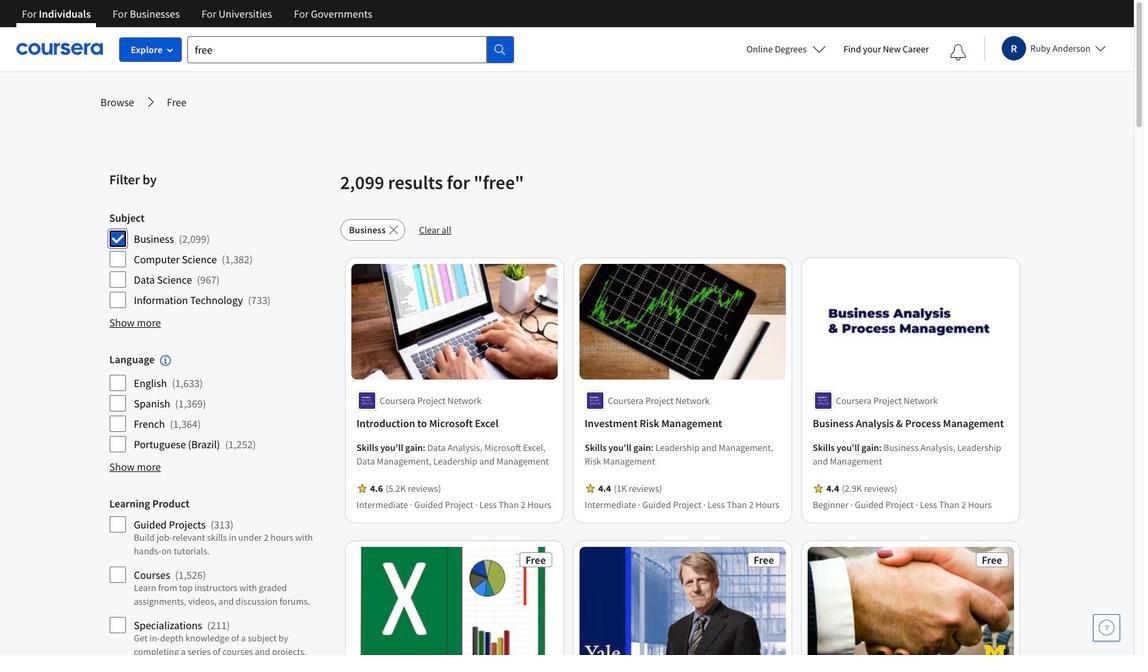 Task type: locate. For each thing, give the bounding box(es) containing it.
2 group from the top
[[109, 353, 332, 454]]

1 vertical spatial group
[[109, 353, 332, 454]]

group
[[109, 211, 332, 309], [109, 353, 332, 454], [109, 497, 332, 656]]

0 vertical spatial group
[[109, 211, 332, 309]]

2 vertical spatial group
[[109, 497, 332, 656]]

None search field
[[187, 36, 514, 63]]

information about this filter group image
[[160, 356, 171, 367]]

coursera image
[[16, 38, 103, 60]]

banner navigation
[[11, 0, 383, 37]]



Task type: describe. For each thing, give the bounding box(es) containing it.
1 group from the top
[[109, 211, 332, 309]]

3 group from the top
[[109, 497, 332, 656]]

What do you want to learn? text field
[[187, 36, 487, 63]]

help center image
[[1098, 620, 1115, 637]]



Task type: vqa. For each thing, say whether or not it's contained in the screenshot.
the top the 6
no



